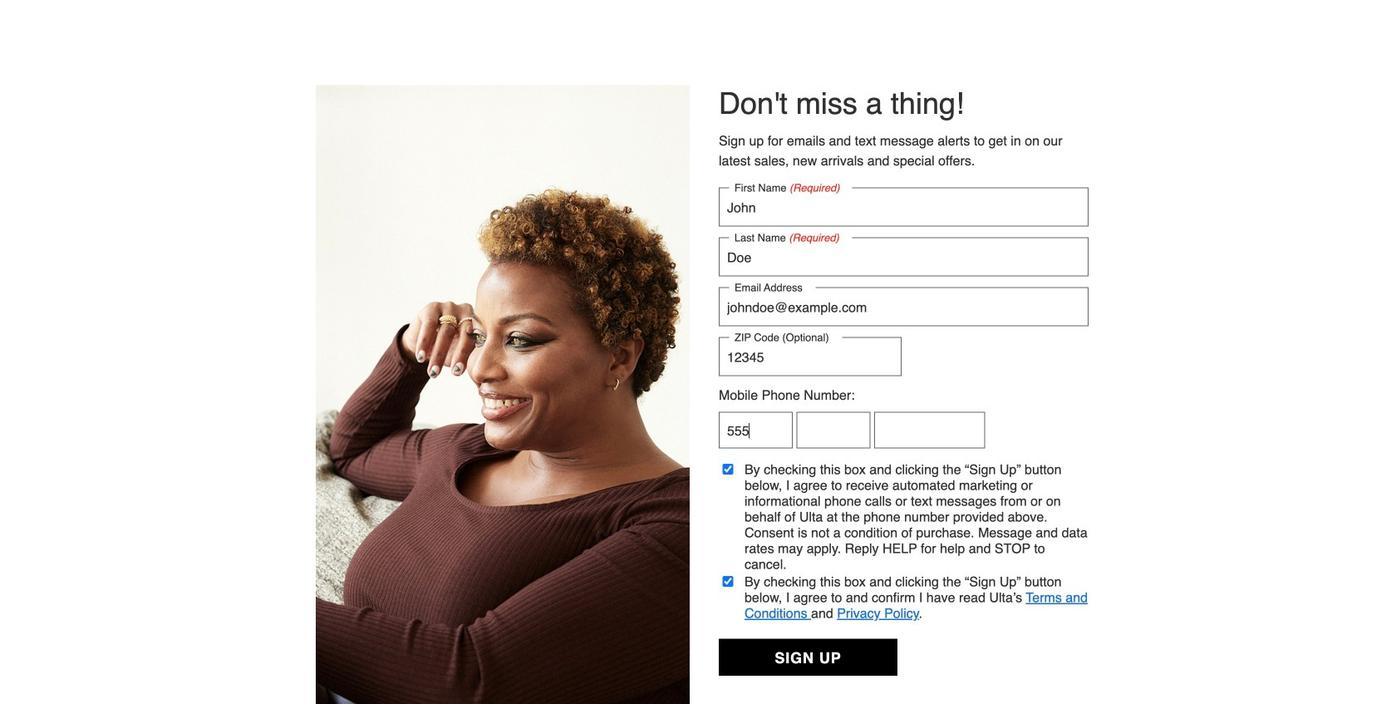 Task type: locate. For each thing, give the bounding box(es) containing it.
None telephone field
[[719, 337, 902, 376]]

None text field
[[719, 287, 1089, 326]]

None telephone field
[[719, 412, 793, 449], [797, 412, 871, 449], [875, 412, 986, 449], [719, 412, 793, 449], [797, 412, 871, 449], [875, 412, 986, 449]]

None text field
[[719, 187, 1089, 227], [719, 237, 1089, 276], [719, 187, 1089, 227], [719, 237, 1089, 276]]

None checkbox
[[720, 464, 737, 475]]

my beauty profile image
[[316, 85, 690, 704]]

None submit
[[719, 639, 898, 676]]

None checkbox
[[720, 576, 737, 587]]



Task type: vqa. For each thing, say whether or not it's contained in the screenshot.
ESG
no



